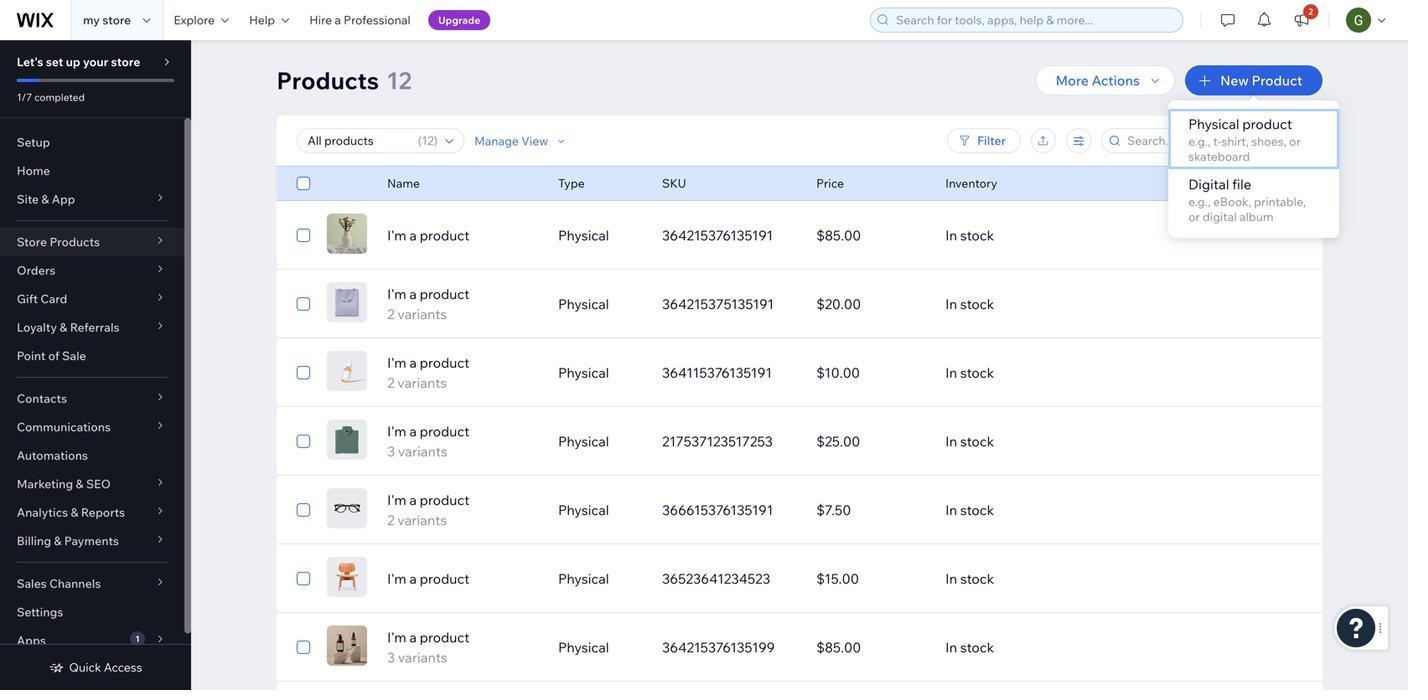 Task type: locate. For each thing, give the bounding box(es) containing it.
4 stock from the top
[[960, 433, 994, 450]]

i'm for 217537123517253
[[387, 423, 406, 440]]

help button
[[239, 0, 299, 40]]

1 vertical spatial i'm a product
[[387, 571, 470, 588]]

3 in stock from the top
[[946, 365, 994, 381]]

2
[[1309, 6, 1313, 17], [387, 306, 395, 323], [387, 375, 395, 391], [387, 512, 395, 529]]

physical link
[[548, 215, 652, 256], [548, 284, 652, 324], [548, 353, 652, 393], [548, 422, 652, 462], [548, 490, 652, 531], [548, 559, 652, 599], [548, 628, 652, 668]]

physical link for 366615376135191
[[548, 490, 652, 531]]

in stock
[[946, 227, 994, 244], [946, 296, 994, 313], [946, 365, 994, 381], [946, 433, 994, 450], [946, 502, 994, 519], [946, 571, 994, 588], [946, 640, 994, 656]]

6 physical link from the top
[[548, 559, 652, 599]]

app
[[52, 192, 75, 207]]

products up orders popup button
[[50, 235, 100, 249]]

in for 366615376135191
[[946, 502, 957, 519]]

apps
[[17, 634, 46, 648]]

0 vertical spatial i'm a product 2 variants
[[387, 286, 470, 323]]

e.g., for physical product
[[1189, 134, 1211, 149]]

analytics
[[17, 505, 68, 520]]

in
[[946, 227, 957, 244], [946, 296, 957, 313], [946, 365, 957, 381], [946, 433, 957, 450], [946, 502, 957, 519], [946, 571, 957, 588], [946, 640, 957, 656]]

3 in stock link from the top
[[936, 353, 1252, 393]]

or right shoes,
[[1289, 134, 1301, 149]]

)
[[434, 133, 438, 148]]

more actions
[[1056, 72, 1140, 89]]

1/7
[[17, 91, 32, 104]]

& inside the analytics & reports dropdown button
[[71, 505, 78, 520]]

3 physical link from the top
[[548, 353, 652, 393]]

i'm a product 3 variants for 217537123517253
[[387, 423, 470, 460]]

e.g., inside digital file e.g., ebook, printable, or digital album
[[1189, 194, 1211, 209]]

point of sale
[[17, 349, 86, 363]]

36523641234523
[[662, 571, 770, 588]]

payments
[[64, 534, 119, 549]]

1 i'm a product from the top
[[387, 227, 470, 244]]

2 $85.00 link from the top
[[806, 628, 936, 668]]

12 for products 12
[[387, 66, 412, 95]]

$85.00 link for 364215376135199
[[806, 628, 936, 668]]

1 vertical spatial or
[[1189, 210, 1200, 224]]

in stock for 364115376135191
[[946, 365, 994, 381]]

2 for 364215375135191
[[387, 306, 395, 323]]

physical inside physical product e.g., t-shirt, shoes, or skateboard
[[1189, 116, 1240, 132]]

7 in from the top
[[946, 640, 957, 656]]

menu containing physical product
[[1169, 109, 1340, 230]]

2 physical link from the top
[[548, 284, 652, 324]]

3 variants from the top
[[398, 443, 448, 460]]

1 variants from the top
[[398, 306, 447, 323]]

variants for 364215376135199
[[398, 650, 448, 666]]

stock
[[960, 227, 994, 244], [960, 296, 994, 313], [960, 365, 994, 381], [960, 433, 994, 450], [960, 502, 994, 519], [960, 571, 994, 588], [960, 640, 994, 656]]

0 horizontal spatial 12
[[387, 66, 412, 95]]

2 $85.00 from the top
[[816, 640, 861, 656]]

0 vertical spatial or
[[1289, 134, 1301, 149]]

0 vertical spatial i'm a product
[[387, 227, 470, 244]]

sidebar element
[[0, 40, 191, 691]]

ebook,
[[1214, 194, 1251, 209]]

menu
[[1169, 109, 1340, 230]]

0 vertical spatial products
[[277, 66, 379, 95]]

7 stock from the top
[[960, 640, 994, 656]]

7 physical link from the top
[[548, 628, 652, 668]]

1 vertical spatial products
[[50, 235, 100, 249]]

loyalty
[[17, 320, 57, 335]]

type
[[558, 176, 585, 191]]

store right your at the top left of the page
[[111, 54, 140, 69]]

store
[[17, 235, 47, 249]]

5 in stock from the top
[[946, 502, 994, 519]]

$85.00 link
[[806, 215, 936, 256], [806, 628, 936, 668]]

in stock link for 217537123517253
[[936, 422, 1252, 462]]

1 vertical spatial $85.00
[[816, 640, 861, 656]]

1 e.g., from the top
[[1189, 134, 1211, 149]]

Search for tools, apps, help & more... field
[[891, 8, 1178, 32]]

physical link for 217537123517253
[[548, 422, 652, 462]]

in stock link
[[936, 215, 1252, 256], [936, 284, 1252, 324], [936, 353, 1252, 393], [936, 422, 1252, 462], [936, 490, 1252, 531], [936, 559, 1252, 599], [936, 628, 1252, 668]]

stock for 36523641234523
[[960, 571, 994, 588]]

$85.00
[[816, 227, 861, 244], [816, 640, 861, 656]]

1 $85.00 from the top
[[816, 227, 861, 244]]

12 down professional
[[387, 66, 412, 95]]

album
[[1240, 210, 1274, 224]]

1 vertical spatial store
[[111, 54, 140, 69]]

$7.50
[[816, 502, 851, 519]]

36523641234523 link
[[652, 559, 806, 599]]

& right billing
[[54, 534, 62, 549]]

$85.00 link for 364215376135191
[[806, 215, 936, 256]]

0 vertical spatial 12
[[387, 66, 412, 95]]

4 i'm from the top
[[387, 423, 406, 440]]

3 stock from the top
[[960, 365, 994, 381]]

0 horizontal spatial products
[[50, 235, 100, 249]]

in stock link for 364215376135191
[[936, 215, 1252, 256]]

inventory
[[946, 176, 997, 191]]

0 vertical spatial store
[[102, 13, 131, 27]]

a
[[335, 13, 341, 27], [409, 227, 417, 244], [409, 286, 417, 303], [409, 355, 417, 371], [409, 423, 417, 440], [409, 492, 417, 509], [409, 571, 417, 588], [409, 630, 417, 646]]

0 vertical spatial $85.00
[[816, 227, 861, 244]]

orders button
[[0, 257, 184, 285]]

product
[[1252, 72, 1303, 89]]

store
[[102, 13, 131, 27], [111, 54, 140, 69]]

in stock for 364215376135191
[[946, 227, 994, 244]]

i'm a product link for 364215376135191
[[377, 225, 548, 246]]

t-
[[1214, 134, 1222, 149]]

2 i'm a product 2 variants from the top
[[387, 355, 470, 391]]

& right loyalty
[[60, 320, 67, 335]]

6 stock from the top
[[960, 571, 994, 588]]

2 variants from the top
[[398, 375, 447, 391]]

1 vertical spatial i'm a product 2 variants
[[387, 355, 470, 391]]

e.g., inside physical product e.g., t-shirt, shoes, or skateboard
[[1189, 134, 1211, 149]]

( 12 )
[[418, 133, 438, 148]]

1 vertical spatial e.g.,
[[1189, 194, 1211, 209]]

2 i'm a product from the top
[[387, 571, 470, 588]]

e.g., left t-
[[1189, 134, 1211, 149]]

physical for 364215375135191
[[558, 296, 609, 313]]

1 horizontal spatial 12
[[422, 133, 434, 148]]

actions
[[1092, 72, 1140, 89]]

364115376135191
[[662, 365, 772, 381]]

& left reports
[[71, 505, 78, 520]]

channels
[[49, 577, 101, 591]]

0 horizontal spatial or
[[1189, 210, 1200, 224]]

3
[[387, 443, 395, 460], [387, 650, 395, 666]]

i'm a product for 364215376135191
[[387, 227, 470, 244]]

2 stock from the top
[[960, 296, 994, 313]]

physical for 364215376135191
[[558, 227, 609, 244]]

12
[[387, 66, 412, 95], [422, 133, 434, 148]]

in stock link for 364215375135191
[[936, 284, 1252, 324]]

2 i'm a product link from the top
[[377, 569, 548, 589]]

stock for 364115376135191
[[960, 365, 994, 381]]

product inside physical product e.g., t-shirt, shoes, or skateboard
[[1243, 116, 1292, 132]]

your
[[83, 54, 108, 69]]

1
[[135, 634, 140, 645]]

2 in stock from the top
[[946, 296, 994, 313]]

physical for 366615376135191
[[558, 502, 609, 519]]

1 3 from the top
[[387, 443, 395, 460]]

3 i'm from the top
[[387, 355, 406, 371]]

$85.00 down price
[[816, 227, 861, 244]]

setup link
[[0, 128, 184, 157]]

0 vertical spatial $85.00 link
[[806, 215, 936, 256]]

4 variants from the top
[[398, 512, 447, 529]]

1 i'm a product link from the top
[[377, 225, 548, 246]]

digital
[[1189, 176, 1229, 193]]

automations
[[17, 448, 88, 463]]

2 vertical spatial i'm a product 2 variants
[[387, 492, 470, 529]]

physical link for 364215376135191
[[548, 215, 652, 256]]

$25.00 link
[[806, 422, 936, 462]]

stock for 217537123517253
[[960, 433, 994, 450]]

1 horizontal spatial or
[[1289, 134, 1301, 149]]

stock for 364215376135191
[[960, 227, 994, 244]]

2 in stock link from the top
[[936, 284, 1252, 324]]

hire
[[309, 13, 332, 27]]

& inside site & app dropdown button
[[41, 192, 49, 207]]

or left digital
[[1189, 210, 1200, 224]]

364215376135191 link
[[652, 215, 806, 256]]

upgrade button
[[428, 10, 490, 30]]

1 in stock from the top
[[946, 227, 994, 244]]

gift card button
[[0, 285, 184, 314]]

hire a professional link
[[299, 0, 421, 40]]

$85.00 link down $15.00 link on the bottom right of the page
[[806, 628, 936, 668]]

1 horizontal spatial products
[[277, 66, 379, 95]]

1 vertical spatial i'm a product link
[[377, 569, 548, 589]]

help
[[249, 13, 275, 27]]

or inside physical product e.g., t-shirt, shoes, or skateboard
[[1289, 134, 1301, 149]]

0 vertical spatial i'm a product link
[[377, 225, 548, 246]]

5 i'm from the top
[[387, 492, 406, 509]]

6 in stock from the top
[[946, 571, 994, 588]]

364215375135191 link
[[652, 284, 806, 324]]

217537123517253
[[662, 433, 773, 450]]

0 vertical spatial e.g.,
[[1189, 134, 1211, 149]]

4 in from the top
[[946, 433, 957, 450]]

in stock for 364215375135191
[[946, 296, 994, 313]]

i'm for 366615376135191
[[387, 492, 406, 509]]

i'm a product 2 variants for 364215375135191
[[387, 286, 470, 323]]

0 vertical spatial i'm a product 3 variants
[[387, 423, 470, 460]]

4 in stock from the top
[[946, 433, 994, 450]]

12 left manage on the left
[[422, 133, 434, 148]]

i'm a product
[[387, 227, 470, 244], [387, 571, 470, 588]]

2 i'm from the top
[[387, 286, 406, 303]]

sale
[[62, 349, 86, 363]]

setup
[[17, 135, 50, 150]]

e.g.,
[[1189, 134, 1211, 149], [1189, 194, 1211, 209]]

0 vertical spatial 3
[[387, 443, 395, 460]]

1 vertical spatial $85.00 link
[[806, 628, 936, 668]]

in stock for 364215376135199
[[946, 640, 994, 656]]

12 for ( 12 )
[[422, 133, 434, 148]]

i'm a product 3 variants
[[387, 423, 470, 460], [387, 630, 470, 666]]

None checkbox
[[297, 174, 310, 194], [297, 225, 310, 246], [297, 569, 310, 589], [297, 174, 310, 194], [297, 225, 310, 246], [297, 569, 310, 589]]

6 in stock link from the top
[[936, 559, 1252, 599]]

store right my
[[102, 13, 131, 27]]

point of sale link
[[0, 342, 184, 371]]

card
[[40, 292, 67, 306]]

7 in stock from the top
[[946, 640, 994, 656]]

1 vertical spatial i'm a product 3 variants
[[387, 630, 470, 666]]

1 i'm from the top
[[387, 227, 406, 244]]

1 i'm a product 3 variants from the top
[[387, 423, 470, 460]]

hire a professional
[[309, 13, 411, 27]]

6 i'm from the top
[[387, 571, 406, 588]]

4 physical link from the top
[[548, 422, 652, 462]]

5 in stock link from the top
[[936, 490, 1252, 531]]

i'm a product link for 36523641234523
[[377, 569, 548, 589]]

$20.00 link
[[806, 284, 936, 324]]

point
[[17, 349, 46, 363]]

reports
[[81, 505, 125, 520]]

3 for 364215376135199
[[387, 650, 395, 666]]

i'm a product link
[[377, 225, 548, 246], [377, 569, 548, 589]]

2 in from the top
[[946, 296, 957, 313]]

& inside billing & payments popup button
[[54, 534, 62, 549]]

products down hire
[[277, 66, 379, 95]]

5 in from the top
[[946, 502, 957, 519]]

site & app button
[[0, 185, 184, 214]]

name
[[387, 176, 420, 191]]

& inside loyalty & referrals popup button
[[60, 320, 67, 335]]

7 i'm from the top
[[387, 630, 406, 646]]

2 for 364115376135191
[[387, 375, 395, 391]]

2 3 from the top
[[387, 650, 395, 666]]

site & app
[[17, 192, 75, 207]]

3 i'm a product 2 variants from the top
[[387, 492, 470, 529]]

7 in stock link from the top
[[936, 628, 1252, 668]]

5 stock from the top
[[960, 502, 994, 519]]

& right the site
[[41, 192, 49, 207]]

6 in from the top
[[946, 571, 957, 588]]

5 variants from the top
[[398, 650, 448, 666]]

1 i'm a product 2 variants from the top
[[387, 286, 470, 323]]

1 vertical spatial 3
[[387, 650, 395, 666]]

1 in from the top
[[946, 227, 957, 244]]

product
[[1243, 116, 1292, 132], [420, 227, 470, 244], [420, 286, 470, 303], [420, 355, 470, 371], [420, 423, 470, 440], [420, 492, 470, 509], [420, 571, 470, 588], [420, 630, 470, 646]]

1 in stock link from the top
[[936, 215, 1252, 256]]

1 stock from the top
[[960, 227, 994, 244]]

& inside marketing & seo "popup button"
[[76, 477, 83, 492]]

$85.00 for 364215376135191
[[816, 227, 861, 244]]

2 e.g., from the top
[[1189, 194, 1211, 209]]

store inside sidebar element
[[111, 54, 140, 69]]

1/7 completed
[[17, 91, 85, 104]]

e.g., down digital
[[1189, 194, 1211, 209]]

4 in stock link from the top
[[936, 422, 1252, 462]]

completed
[[34, 91, 85, 104]]

1 $85.00 link from the top
[[806, 215, 936, 256]]

None checkbox
[[297, 294, 310, 314], [297, 363, 310, 383], [297, 432, 310, 452], [297, 500, 310, 521], [297, 638, 310, 658], [297, 294, 310, 314], [297, 363, 310, 383], [297, 432, 310, 452], [297, 500, 310, 521], [297, 638, 310, 658]]

i'm a product 3 variants for 364215376135199
[[387, 630, 470, 666]]

2 for 366615376135191
[[387, 512, 395, 529]]

e.g., for digital file
[[1189, 194, 1211, 209]]

1 vertical spatial 12
[[422, 133, 434, 148]]

manage view
[[474, 133, 548, 148]]

i'm a product 2 variants for 364115376135191
[[387, 355, 470, 391]]

$85.00 down $15.00
[[816, 640, 861, 656]]

i'm a product for 36523641234523
[[387, 571, 470, 588]]

in for 364215376135199
[[946, 640, 957, 656]]

digital file e.g., ebook, printable, or digital album
[[1189, 176, 1306, 224]]

5 physical link from the top
[[548, 490, 652, 531]]

3 in from the top
[[946, 365, 957, 381]]

physical
[[1189, 116, 1240, 132], [558, 227, 609, 244], [558, 296, 609, 313], [558, 365, 609, 381], [558, 433, 609, 450], [558, 502, 609, 519], [558, 571, 609, 588], [558, 640, 609, 656]]

& left seo
[[76, 477, 83, 492]]

2 i'm a product 3 variants from the top
[[387, 630, 470, 666]]

1 physical link from the top
[[548, 215, 652, 256]]

or inside digital file e.g., ebook, printable, or digital album
[[1189, 210, 1200, 224]]

variants for 366615376135191
[[398, 512, 447, 529]]

in stock link for 364115376135191
[[936, 353, 1252, 393]]

$85.00 link down price
[[806, 215, 936, 256]]

sales channels
[[17, 577, 101, 591]]

physical link for 364215376135199
[[548, 628, 652, 668]]



Task type: describe. For each thing, give the bounding box(es) containing it.
site
[[17, 192, 39, 207]]

gift
[[17, 292, 38, 306]]

set
[[46, 54, 63, 69]]

professional
[[344, 13, 411, 27]]

store products button
[[0, 228, 184, 257]]

billing & payments
[[17, 534, 119, 549]]

products inside dropdown button
[[50, 235, 100, 249]]

physical link for 364215375135191
[[548, 284, 652, 324]]

in stock link for 36523641234523
[[936, 559, 1252, 599]]

$10.00 link
[[806, 353, 936, 393]]

home
[[17, 163, 50, 178]]

manage
[[474, 133, 519, 148]]

364215376135191
[[662, 227, 773, 244]]

filter
[[977, 133, 1006, 148]]

new product
[[1221, 72, 1303, 89]]

marketing & seo
[[17, 477, 111, 492]]

in for 36523641234523
[[946, 571, 957, 588]]

settings
[[17, 605, 63, 620]]

variants for 217537123517253
[[398, 443, 448, 460]]

marketing
[[17, 477, 73, 492]]

i'm for 364215376135199
[[387, 630, 406, 646]]

more actions button
[[1036, 65, 1175, 96]]

access
[[104, 661, 142, 675]]

contacts button
[[0, 385, 184, 413]]

364215376135199 link
[[652, 628, 806, 668]]

my store
[[83, 13, 131, 27]]

stock for 364215375135191
[[960, 296, 994, 313]]

view
[[522, 133, 548, 148]]

in stock link for 364215376135199
[[936, 628, 1252, 668]]

let's
[[17, 54, 43, 69]]

loyalty & referrals
[[17, 320, 120, 335]]

2 button
[[1283, 0, 1320, 40]]

& for billing
[[54, 534, 62, 549]]

$15.00 link
[[806, 559, 936, 599]]

364215375135191
[[662, 296, 774, 313]]

i'm a product 2 variants for 366615376135191
[[387, 492, 470, 529]]

physical for 364215376135199
[[558, 640, 609, 656]]

$85.00 for 364215376135199
[[816, 640, 861, 656]]

366615376135191 link
[[652, 490, 806, 531]]

& for analytics
[[71, 505, 78, 520]]

quick access
[[69, 661, 142, 675]]

in for 217537123517253
[[946, 433, 957, 450]]

contacts
[[17, 391, 67, 406]]

communications
[[17, 420, 111, 435]]

variants for 364115376135191
[[398, 375, 447, 391]]

$20.00
[[816, 296, 861, 313]]

let's set up your store
[[17, 54, 140, 69]]

physical for 217537123517253
[[558, 433, 609, 450]]

$15.00
[[816, 571, 859, 588]]

stock for 366615376135191
[[960, 502, 994, 519]]

new
[[1221, 72, 1249, 89]]

i'm for 364115376135191
[[387, 355, 406, 371]]

communications button
[[0, 413, 184, 442]]

in stock for 36523641234523
[[946, 571, 994, 588]]

seo
[[86, 477, 111, 492]]

stock for 364215376135199
[[960, 640, 994, 656]]

physical for 364115376135191
[[558, 365, 609, 381]]

sku
[[662, 176, 686, 191]]

2 inside button
[[1309, 6, 1313, 17]]

printable,
[[1254, 194, 1306, 209]]

3 for 217537123517253
[[387, 443, 395, 460]]

in for 364115376135191
[[946, 365, 957, 381]]

$7.50 link
[[806, 490, 936, 531]]

store products
[[17, 235, 100, 249]]

in for 364215375135191
[[946, 296, 957, 313]]

in stock for 217537123517253
[[946, 433, 994, 450]]

billing
[[17, 534, 51, 549]]

& for loyalty
[[60, 320, 67, 335]]

sales channels button
[[0, 570, 184, 599]]

home link
[[0, 157, 184, 185]]

file
[[1232, 176, 1252, 193]]

skateboard
[[1189, 149, 1250, 164]]

$25.00
[[816, 433, 860, 450]]

physical product e.g., t-shirt, shoes, or skateboard
[[1189, 116, 1301, 164]]

i'm for 364215375135191
[[387, 286, 406, 303]]

marketing & seo button
[[0, 470, 184, 499]]

Unsaved view field
[[303, 129, 413, 153]]

more
[[1056, 72, 1089, 89]]

gift card
[[17, 292, 67, 306]]

in stock for 366615376135191
[[946, 502, 994, 519]]

& for marketing
[[76, 477, 83, 492]]

products 12
[[277, 66, 412, 95]]

in stock link for 366615376135191
[[936, 490, 1252, 531]]

shoes,
[[1252, 134, 1287, 149]]

217537123517253 link
[[652, 422, 806, 462]]

automations link
[[0, 442, 184, 470]]

shirt,
[[1222, 134, 1249, 149]]

loyalty & referrals button
[[0, 314, 184, 342]]

& for site
[[41, 192, 49, 207]]

physical link for 364115376135191
[[548, 353, 652, 393]]

analytics & reports
[[17, 505, 125, 520]]

quick access button
[[49, 661, 142, 676]]

Search... field
[[1122, 129, 1297, 153]]

variants for 364215375135191
[[398, 306, 447, 323]]

364115376135191 link
[[652, 353, 806, 393]]

orders
[[17, 263, 55, 278]]

settings link
[[0, 599, 184, 627]]

sales
[[17, 577, 47, 591]]

364215376135199
[[662, 640, 775, 656]]

manage view button
[[474, 133, 568, 149]]

up
[[66, 54, 80, 69]]

in for 364215376135191
[[946, 227, 957, 244]]

physical link for 36523641234523
[[548, 559, 652, 599]]

analytics & reports button
[[0, 499, 184, 527]]

physical for 36523641234523
[[558, 571, 609, 588]]

billing & payments button
[[0, 527, 184, 556]]



Task type: vqa. For each thing, say whether or not it's contained in the screenshot.


